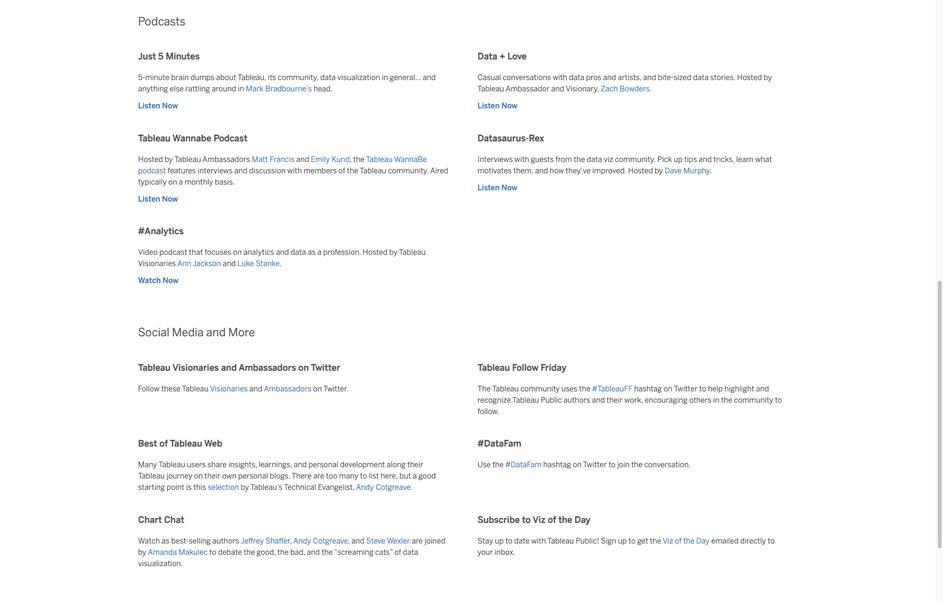 Task type: vqa. For each thing, say whether or not it's contained in the screenshot.
As...
no



Task type: describe. For each thing, give the bounding box(es) containing it.
and up zach
[[604, 73, 617, 82]]

selection link
[[208, 483, 239, 492]]

community. inside features interviews and discussion with members of the tableau community. aired typically on a monthly basis.
[[388, 166, 429, 175]]

data inside video podcast that focuses on analytics and data as a profession. hosted by tableau visionaries
[[291, 248, 306, 257]]

hosted inside video podcast that focuses on analytics and data as a profession. hosted by tableau visionaries
[[363, 248, 388, 257]]

with inside features interviews and discussion with members of the tableau community. aired typically on a monthly basis.
[[287, 166, 302, 175]]

steve wexler link
[[366, 537, 410, 546]]

watch now link
[[138, 276, 179, 287]]

data right sized at the right
[[694, 73, 709, 82]]

data inside 5-minute brain dumps about tableau, its community, data visualization in general… and anything else rattling around in
[[320, 73, 336, 82]]

5
[[158, 51, 164, 62]]

ambassador
[[506, 85, 550, 93]]

tableau wannabe podcast
[[138, 133, 248, 144]]

steve
[[366, 537, 386, 546]]

these
[[161, 385, 180, 394]]

the inside hashtag on twitter to help highlight and recognize tableau public authors and their work, encouraging others in the community to follow.
[[722, 396, 733, 405]]

date
[[514, 537, 530, 546]]

of right best
[[159, 439, 168, 450]]

the tableau community uses the #tableauff
[[478, 385, 633, 394]]

tableau inside tableau wannabe podcast
[[366, 155, 393, 164]]

insights,
[[229, 461, 257, 470]]

andy cotgreave link for chart chat
[[293, 537, 348, 546]]

a inside video podcast that focuses on analytics and data as a profession. hosted by tableau visionaries
[[318, 248, 322, 257]]

follow these tableau visionaries and ambassadors on twitter.
[[138, 385, 349, 394]]

and right highlight at bottom
[[757, 385, 770, 394]]

casual
[[478, 73, 501, 82]]

to debate the good, the bad, and the "screaming cats" of data visualization.
[[138, 548, 419, 569]]

bite-
[[658, 73, 674, 82]]

profession.
[[323, 248, 361, 257]]

rex
[[529, 133, 545, 144]]

dumps
[[191, 73, 215, 82]]

features
[[168, 166, 196, 175]]

dave murphy .
[[665, 166, 712, 175]]

share
[[208, 461, 227, 470]]

of up stay up to date with tableau public! sign up to get the viz of the day
[[548, 515, 557, 526]]

#tableauff link
[[592, 385, 633, 394]]

tableau visionaries and ambassadors on twitter
[[138, 363, 340, 373]]

authors inside hashtag on twitter to help highlight and recognize tableau public authors and their work, encouraging others in the community to follow.
[[564, 396, 591, 405]]

the right use
[[493, 461, 504, 470]]

use
[[478, 461, 491, 470]]

now for rex
[[502, 183, 518, 192]]

on left join
[[573, 461, 582, 470]]

visualization.
[[138, 560, 183, 569]]

0 vertical spatial in
[[382, 73, 388, 82]]

anything
[[138, 85, 168, 93]]

, right emily
[[350, 155, 352, 164]]

listen now for just
[[138, 101, 178, 110]]

up inside interviews with guests from the data viz community. pick up tips and tricks, learn what motivates them, and how they've improved. hosted by
[[674, 155, 683, 164]]

typically
[[138, 178, 167, 187]]

a inside many tableau users share insights, learnings, and personal development along their tableau journey on their own personal blogs. there are too many to list here, but a good starting point is this
[[413, 472, 417, 481]]

bradbourne's
[[265, 85, 312, 93]]

the
[[478, 385, 491, 394]]

as inside video podcast that focuses on analytics and data as a profession. hosted by tableau visionaries
[[308, 248, 316, 257]]

chat
[[164, 515, 184, 526]]

best-
[[171, 537, 189, 546]]

now for 5
[[162, 101, 178, 110]]

dave murphy link
[[665, 166, 710, 175]]

the right join
[[632, 461, 643, 470]]

0 horizontal spatial hashtag
[[544, 461, 571, 470]]

pick
[[658, 155, 672, 164]]

mark bradbourne's head.
[[246, 85, 333, 93]]

shaffer
[[266, 537, 290, 546]]

tips
[[685, 155, 697, 164]]

get
[[638, 537, 649, 546]]

1 horizontal spatial personal
[[309, 461, 339, 470]]

zach bowders link
[[601, 85, 650, 93]]

highlight
[[725, 385, 755, 394]]

tableau inside video podcast that focuses on analytics and data as a profession. hosted by tableau visionaries
[[399, 248, 426, 257]]

0 vertical spatial follow
[[513, 363, 539, 373]]

with inside interviews with guests from the data viz community. pick up tips and tricks, learn what motivates them, and how they've improved. hosted by
[[515, 155, 530, 164]]

others
[[690, 396, 712, 405]]

now for +
[[502, 101, 518, 110]]

use the #datafam hashtag on twitter to join the conversation.
[[478, 461, 691, 470]]

tricks,
[[714, 155, 735, 164]]

wannabe
[[394, 155, 427, 164]]

to inside emailed directly to your inbox.
[[768, 537, 775, 546]]

tableau inside casual conversations with data pros and artists, and bite-sized data stories. hosted by tableau ambassador and visionary,
[[478, 85, 504, 93]]

are inside many tableau users share insights, learnings, and personal development along their tableau journey on their own personal blogs. there are too many to list here, but a good starting point is this
[[314, 472, 325, 481]]

hashtag on twitter to help highlight and recognize tableau public authors and their work, encouraging others in the community to follow.
[[478, 385, 783, 416]]

and left the more
[[206, 326, 226, 340]]

twitter for use the #datafam hashtag on twitter to join the conversation.
[[583, 461, 607, 470]]

mark bradbourne's link
[[246, 85, 312, 93]]

this
[[193, 483, 206, 492]]

murphy
[[684, 166, 710, 175]]

inbox.
[[495, 548, 516, 557]]

0 horizontal spatial in
[[238, 85, 244, 93]]

the up stay up to date with tableau public! sign up to get the viz of the day
[[559, 515, 573, 526]]

joined
[[425, 537, 446, 546]]

the right uses
[[580, 385, 591, 394]]

love
[[508, 51, 527, 62]]

twitter inside hashtag on twitter to help highlight and recognize tableau public authors and their work, encouraging others in the community to follow.
[[674, 385, 698, 394]]

sized
[[674, 73, 692, 82]]

journey
[[167, 472, 192, 481]]

amanda makulec link
[[148, 548, 208, 557]]

amanda
[[148, 548, 177, 557]]

and down tableau visionaries and ambassadors on twitter
[[250, 385, 263, 394]]

interviews with guests from the data viz community. pick up tips and tricks, learn what motivates them, and how they've improved. hosted by
[[478, 155, 773, 175]]

watch for watch now
[[138, 276, 161, 285]]

emily kund link
[[311, 155, 350, 164]]

monthly
[[185, 178, 213, 187]]

0 vertical spatial #datafam
[[478, 439, 522, 450]]

selection
[[208, 483, 239, 492]]

help
[[708, 385, 723, 394]]

zach bowders .
[[601, 85, 652, 93]]

minutes
[[166, 51, 200, 62]]

1 vertical spatial as
[[162, 537, 170, 546]]

podcast
[[214, 133, 248, 144]]

is
[[186, 483, 192, 492]]

and up "screaming
[[352, 537, 365, 546]]

features interviews and discussion with members of the tableau community. aired typically on a monthly basis.
[[138, 166, 449, 187]]

but
[[400, 472, 411, 481]]

bad,
[[291, 548, 305, 557]]

1 vertical spatial visionaries
[[173, 363, 219, 373]]

datasaurus-
[[478, 133, 529, 144]]

, up bad, at the left bottom of page
[[290, 537, 292, 546]]

join
[[618, 461, 630, 470]]

encouraging
[[645, 396, 688, 405]]

0 vertical spatial community
[[521, 385, 560, 394]]

with inside casual conversations with data pros and artists, and bite-sized data stories. hosted by tableau ambassador and visionary,
[[553, 73, 568, 82]]

artists,
[[618, 73, 642, 82]]

now down ann at the left top
[[163, 276, 179, 285]]

0 horizontal spatial viz
[[533, 515, 546, 526]]

the inside interviews with guests from the data viz community. pick up tips and tricks, learn what motivates them, and how they've improved. hosted by
[[574, 155, 585, 164]]

basis.
[[215, 178, 235, 187]]

about
[[216, 73, 236, 82]]

along
[[387, 461, 406, 470]]

data up visionary, on the top right of page
[[569, 73, 585, 82]]

data
[[478, 51, 498, 62]]

of right get
[[675, 537, 682, 546]]

minute
[[145, 73, 170, 82]]

public!
[[576, 537, 600, 546]]

evangelist,
[[318, 483, 355, 492]]

tableau,
[[238, 73, 266, 82]]

work,
[[625, 396, 643, 405]]

ambassadors for tableau
[[203, 155, 250, 164]]

subscribe
[[478, 515, 520, 526]]

francis
[[270, 155, 295, 164]]

with right date
[[532, 537, 546, 546]]

and inside 5-minute brain dumps about tableau, its community, data visualization in general… and anything else rattling around in
[[423, 73, 436, 82]]

learn
[[737, 155, 754, 164]]

listen now for datasaurus-
[[478, 183, 518, 192]]



Task type: locate. For each thing, give the bounding box(es) containing it.
hosted inside casual conversations with data pros and artists, and bite-sized data stories. hosted by tableau ambassador and visionary,
[[738, 73, 762, 82]]

and inside many tableau users share insights, learnings, and personal development along their tableau journey on their own personal blogs. there are too many to list here, but a good starting point is this
[[294, 461, 307, 470]]

1 horizontal spatial up
[[618, 537, 627, 546]]

1 vertical spatial a
[[318, 248, 322, 257]]

1 vertical spatial authors
[[213, 537, 239, 546]]

follow left these
[[138, 385, 160, 394]]

and up murphy
[[699, 155, 712, 164]]

community. down wannabe
[[388, 166, 429, 175]]

jeffrey
[[241, 537, 264, 546]]

just 5 minutes
[[138, 51, 200, 62]]

bowders
[[620, 85, 650, 93]]

and inside video podcast that focuses on analytics and data as a profession. hosted by tableau visionaries
[[276, 248, 289, 257]]

guests
[[531, 155, 554, 164]]

1 vertical spatial cotgreave
[[313, 537, 348, 546]]

data up head.
[[320, 73, 336, 82]]

stories.
[[711, 73, 736, 82]]

0 vertical spatial andy
[[356, 483, 374, 492]]

0 vertical spatial ambassadors
[[203, 155, 250, 164]]

2 horizontal spatial twitter
[[674, 385, 698, 394]]

twitter for tableau visionaries and ambassadors on twitter
[[311, 363, 340, 373]]

1 vertical spatial andy
[[293, 537, 311, 546]]

chart
[[138, 515, 162, 526]]

1 vertical spatial personal
[[238, 472, 268, 481]]

data + love
[[478, 51, 527, 62]]

the right get
[[650, 537, 662, 546]]

focuses
[[205, 248, 231, 257]]

many
[[138, 461, 157, 470]]

listen now for tableau
[[138, 195, 178, 204]]

community
[[521, 385, 560, 394], [735, 396, 774, 405]]

video podcast that focuses on analytics and data as a profession. hosted by tableau visionaries
[[138, 248, 426, 268]]

0 vertical spatial viz
[[533, 515, 546, 526]]

,
[[350, 155, 352, 164], [290, 537, 292, 546], [348, 537, 350, 546]]

1 vertical spatial viz
[[663, 537, 674, 546]]

as left profession.
[[308, 248, 316, 257]]

0 horizontal spatial community.
[[388, 166, 429, 175]]

and right general…
[[423, 73, 436, 82]]

data inside to debate the good, the bad, and the "screaming cats" of data visualization.
[[403, 548, 419, 557]]

0 vertical spatial hashtag
[[634, 385, 662, 394]]

1 horizontal spatial as
[[308, 248, 316, 257]]

and down the focuses
[[223, 259, 236, 268]]

community inside hashtag on twitter to help highlight and recognize tableau public authors and their work, encouraging others in the community to follow.
[[735, 396, 774, 405]]

by inside casual conversations with data pros and artists, and bite-sized data stories. hosted by tableau ambassador and visionary,
[[764, 73, 772, 82]]

tableau follow friday
[[478, 363, 567, 373]]

on up 'ambassadors' link at the left
[[298, 363, 309, 373]]

hosted up typically
[[138, 155, 163, 164]]

0 horizontal spatial cotgreave
[[313, 537, 348, 546]]

conversation.
[[645, 461, 691, 470]]

1 vertical spatial #datafam
[[506, 461, 542, 470]]

ann
[[177, 259, 191, 268]]

2 vertical spatial ambassadors
[[264, 385, 312, 394]]

selling
[[189, 537, 211, 546]]

0 horizontal spatial twitter
[[311, 363, 340, 373]]

listen now link for tableau
[[138, 194, 178, 205]]

, up "screaming
[[348, 537, 350, 546]]

listen for just
[[138, 101, 160, 110]]

now for wannabe
[[162, 195, 178, 204]]

1 horizontal spatial are
[[412, 537, 423, 546]]

0 horizontal spatial day
[[575, 515, 591, 526]]

cotgreave up "screaming
[[313, 537, 348, 546]]

are joined by
[[138, 537, 446, 557]]

5-
[[138, 73, 145, 82]]

friday
[[541, 363, 567, 373]]

and left visionary, on the top right of page
[[552, 85, 565, 93]]

1 vertical spatial hashtag
[[544, 461, 571, 470]]

hosted right improved.
[[629, 166, 653, 175]]

hosted by tableau ambassadors matt francis and emily kund , the
[[138, 155, 366, 164]]

0 horizontal spatial are
[[314, 472, 325, 481]]

hashtag up work,
[[634, 385, 662, 394]]

a down features
[[179, 178, 183, 187]]

general…
[[390, 73, 421, 82]]

the down jeffrey
[[244, 548, 255, 557]]

listen now link for just
[[138, 101, 178, 112]]

1 vertical spatial watch
[[138, 537, 160, 546]]

1 vertical spatial community
[[735, 396, 774, 405]]

0 horizontal spatial andy
[[293, 537, 311, 546]]

personal
[[309, 461, 339, 470], [238, 472, 268, 481]]

users
[[187, 461, 206, 470]]

of inside features interviews and discussion with members of the tableau community. aired typically on a monthly basis.
[[339, 166, 345, 175]]

0 horizontal spatial andy cotgreave link
[[293, 537, 348, 546]]

listen down anything
[[138, 101, 160, 110]]

watch
[[138, 276, 161, 285], [138, 537, 160, 546]]

visualization
[[338, 73, 380, 82]]

0 vertical spatial twitter
[[311, 363, 340, 373]]

1 horizontal spatial day
[[697, 537, 710, 546]]

listen down typically
[[138, 195, 160, 204]]

and up visionaries link
[[221, 363, 237, 373]]

listen for tableau
[[138, 195, 160, 204]]

up up the inbox.
[[495, 537, 504, 546]]

on inside hashtag on twitter to help highlight and recognize tableau public authors and their work, encouraging others in the community to follow.
[[664, 385, 673, 394]]

1 horizontal spatial follow
[[513, 363, 539, 373]]

podcast inside video podcast that focuses on analytics and data as a profession. hosted by tableau visionaries
[[159, 248, 187, 257]]

1 vertical spatial their
[[408, 461, 424, 470]]

0 horizontal spatial community
[[521, 385, 560, 394]]

community up public
[[521, 385, 560, 394]]

0 vertical spatial their
[[607, 396, 623, 405]]

1 horizontal spatial andy
[[356, 483, 374, 492]]

0 vertical spatial visionaries
[[138, 259, 176, 268]]

0 vertical spatial personal
[[309, 461, 339, 470]]

listen now
[[138, 101, 178, 110], [478, 101, 518, 110], [478, 183, 518, 192], [138, 195, 178, 204]]

authors
[[564, 396, 591, 405], [213, 537, 239, 546]]

0 vertical spatial a
[[179, 178, 183, 187]]

2 vertical spatial their
[[205, 472, 221, 481]]

with
[[553, 73, 568, 82], [515, 155, 530, 164], [287, 166, 302, 175], [532, 537, 546, 546]]

follow left friday
[[513, 363, 539, 373]]

listen now down casual
[[478, 101, 518, 110]]

1 vertical spatial andy cotgreave link
[[293, 537, 348, 546]]

listen now down anything
[[138, 101, 178, 110]]

amanda makulec
[[148, 548, 208, 557]]

in
[[382, 73, 388, 82], [238, 85, 244, 93], [714, 396, 720, 405]]

1 horizontal spatial their
[[408, 461, 424, 470]]

hashtag inside hashtag on twitter to help highlight and recognize tableau public authors and their work, encouraging others in the community to follow.
[[634, 385, 662, 394]]

emailed directly to your inbox.
[[478, 537, 775, 557]]

and right bad, at the left bottom of page
[[307, 548, 320, 557]]

visionaries down tableau visionaries and ambassadors on twitter
[[210, 385, 248, 394]]

visionary,
[[566, 85, 600, 93]]

public
[[541, 396, 562, 405]]

and up stanke
[[276, 248, 289, 257]]

on inside many tableau users share insights, learnings, and personal development along their tableau journey on their own personal blogs. there are too many to list here, but a good starting point is this
[[194, 472, 203, 481]]

visionaries up these
[[173, 363, 219, 373]]

the down help on the bottom right of the page
[[722, 396, 733, 405]]

tableau inside hashtag on twitter to help highlight and recognize tableau public authors and their work, encouraging others in the community to follow.
[[513, 396, 539, 405]]

their up but
[[408, 461, 424, 470]]

#datafam up use
[[478, 439, 522, 450]]

listen down casual
[[478, 101, 500, 110]]

media
[[172, 326, 204, 340]]

kund
[[332, 155, 350, 164]]

personal up too
[[309, 461, 339, 470]]

on inside video podcast that focuses on analytics and data as a profession. hosted by tableau visionaries
[[233, 248, 242, 257]]

2 vertical spatial visionaries
[[210, 385, 248, 394]]

#datafam right use
[[506, 461, 542, 470]]

on up the ann jackson and luke stanke .
[[233, 248, 242, 257]]

a inside features interviews and discussion with members of the tableau community. aired typically on a monthly basis.
[[179, 178, 183, 187]]

1 horizontal spatial cotgreave
[[376, 483, 411, 492]]

selection by tableau's technical evangelist, andy cotgreave .
[[208, 483, 413, 492]]

1 vertical spatial are
[[412, 537, 423, 546]]

1 horizontal spatial community
[[735, 396, 774, 405]]

1 vertical spatial community.
[[388, 166, 429, 175]]

2 vertical spatial twitter
[[583, 461, 607, 470]]

watch as best-selling authors jeffrey shaffer , andy cotgreave , and steve wexler
[[138, 537, 410, 546]]

listen for data
[[478, 101, 500, 110]]

listen now link
[[138, 101, 178, 112], [478, 101, 518, 112], [478, 182, 518, 194], [138, 194, 178, 205]]

and down hosted by tableau ambassadors matt francis and emily kund , the
[[235, 166, 248, 175]]

watch for watch as best-selling authors jeffrey shaffer , andy cotgreave , and steve wexler
[[138, 537, 160, 546]]

1 vertical spatial podcast
[[159, 248, 187, 257]]

a left profession.
[[318, 248, 322, 257]]

video
[[138, 248, 158, 257]]

web
[[204, 439, 222, 450]]

listen now for data
[[478, 101, 518, 110]]

on left twitter.
[[313, 385, 322, 394]]

in inside hashtag on twitter to help highlight and recognize tableau public authors and their work, encouraging others in the community to follow.
[[714, 396, 720, 405]]

hosted inside interviews with guests from the data viz community. pick up tips and tricks, learn what motivates them, and how they've improved. hosted by
[[629, 166, 653, 175]]

by inside video podcast that focuses on analytics and data as a profession. hosted by tableau visionaries
[[389, 248, 398, 257]]

directly
[[741, 537, 766, 546]]

ambassadors for and
[[239, 363, 296, 373]]

twitter up the others
[[674, 385, 698, 394]]

community. inside interviews with guests from the data viz community. pick up tips and tricks, learn what motivates them, and how they've improved. hosted by
[[615, 155, 656, 164]]

ann jackson and luke stanke .
[[177, 259, 282, 268]]

viz right get
[[663, 537, 674, 546]]

listen now link down motivates
[[478, 182, 518, 194]]

and left emily
[[296, 155, 309, 164]]

to inside many tableau users share insights, learnings, and personal development along their tableau journey on their own personal blogs. there are too many to list here, but a good starting point is this
[[360, 472, 367, 481]]

twitter left join
[[583, 461, 607, 470]]

interviews
[[478, 155, 513, 164]]

1 vertical spatial twitter
[[674, 385, 698, 394]]

ambassadors link
[[264, 385, 312, 394]]

2 vertical spatial a
[[413, 472, 417, 481]]

0 vertical spatial andy cotgreave link
[[356, 483, 411, 492]]

0 horizontal spatial their
[[205, 472, 221, 481]]

visionaries
[[138, 259, 176, 268], [173, 363, 219, 373], [210, 385, 248, 394]]

data down wexler
[[403, 548, 419, 557]]

1 horizontal spatial authors
[[564, 396, 591, 405]]

and up there
[[294, 461, 307, 470]]

visionaries link
[[210, 385, 248, 394]]

2 horizontal spatial their
[[607, 396, 623, 405]]

listen now link down casual
[[478, 101, 518, 112]]

0 horizontal spatial as
[[162, 537, 170, 546]]

good,
[[257, 548, 276, 557]]

now down ambassador on the right top
[[502, 101, 518, 110]]

.
[[650, 85, 652, 93], [710, 166, 712, 175], [280, 259, 282, 268], [411, 483, 413, 492]]

are left joined at left
[[412, 537, 423, 546]]

0 vertical spatial are
[[314, 472, 325, 481]]

on up this
[[194, 472, 203, 481]]

wexler
[[387, 537, 410, 546]]

improved.
[[593, 166, 627, 175]]

0 horizontal spatial a
[[179, 178, 183, 187]]

0 vertical spatial authors
[[564, 396, 591, 405]]

of inside to debate the good, the bad, and the "screaming cats" of data visualization.
[[395, 548, 401, 557]]

from
[[556, 155, 572, 164]]

hosted
[[738, 73, 762, 82], [138, 155, 163, 164], [629, 166, 653, 175], [363, 248, 388, 257]]

1 horizontal spatial viz
[[663, 537, 674, 546]]

authors down uses
[[564, 396, 591, 405]]

the right kund
[[353, 155, 365, 164]]

visionaries down "video"
[[138, 259, 176, 268]]

0 horizontal spatial authors
[[213, 537, 239, 546]]

and down #tableauff
[[592, 396, 605, 405]]

interviews
[[198, 166, 233, 175]]

data inside interviews with guests from the data viz community. pick up tips and tricks, learn what motivates them, and how they've improved. hosted by
[[587, 155, 602, 164]]

0 vertical spatial cotgreave
[[376, 483, 411, 492]]

listen now down motivates
[[478, 183, 518, 192]]

0 vertical spatial podcast
[[138, 166, 166, 175]]

tableau inside features interviews and discussion with members of the tableau community. aired typically on a monthly basis.
[[360, 166, 387, 175]]

andy cotgreave link for best of tableau web
[[356, 483, 411, 492]]

2 horizontal spatial a
[[413, 472, 417, 481]]

1 vertical spatial day
[[697, 537, 710, 546]]

listen now link for datasaurus-
[[478, 182, 518, 194]]

5-minute brain dumps about tableau, its community, data visualization in general… and anything else rattling around in
[[138, 73, 436, 93]]

and down guests
[[535, 166, 548, 175]]

the left "screaming
[[322, 548, 333, 557]]

0 horizontal spatial up
[[495, 537, 504, 546]]

podcast inside tableau wannabe podcast
[[138, 166, 166, 175]]

listen for datasaurus-
[[478, 183, 500, 192]]

blogs.
[[270, 472, 290, 481]]

1 watch from the top
[[138, 276, 161, 285]]

by inside are joined by
[[138, 548, 146, 557]]

up right sign
[[618, 537, 627, 546]]

luke
[[237, 259, 254, 268]]

andy down list at the bottom left
[[356, 483, 374, 492]]

with down francis
[[287, 166, 302, 175]]

listen down motivates
[[478, 183, 500, 192]]

authors up debate at the bottom left
[[213, 537, 239, 546]]

up up "dave"
[[674, 155, 683, 164]]

recognize
[[478, 396, 511, 405]]

0 vertical spatial as
[[308, 248, 316, 257]]

many tableau users share insights, learnings, and personal development along their tableau journey on their own personal blogs. there are too many to list here, but a good starting point is this
[[138, 461, 436, 492]]

technical
[[284, 483, 316, 492]]

hosted right profession.
[[363, 248, 388, 257]]

best
[[138, 439, 157, 450]]

2 watch from the top
[[138, 537, 160, 546]]

the up the they've
[[574, 155, 585, 164]]

own
[[222, 472, 237, 481]]

hosted right stories.
[[738, 73, 762, 82]]

to inside to debate the good, the bad, and the "screaming cats" of data visualization.
[[209, 548, 216, 557]]

luke stanke link
[[237, 259, 280, 268]]

of down kund
[[339, 166, 345, 175]]

community down highlight at bottom
[[735, 396, 774, 405]]

visionaries inside video podcast that focuses on analytics and data as a profession. hosted by tableau visionaries
[[138, 259, 176, 268]]

the down shaffer
[[278, 548, 289, 557]]

by inside interviews with guests from the data viz community. pick up tips and tricks, learn what motivates them, and how they've improved. hosted by
[[655, 166, 663, 175]]

as
[[308, 248, 316, 257], [162, 537, 170, 546]]

and inside to debate the good, the bad, and the "screaming cats" of data visualization.
[[307, 548, 320, 557]]

listen now link for data
[[478, 101, 518, 112]]

and left bite- at the right top
[[644, 73, 657, 82]]

up
[[674, 155, 683, 164], [495, 537, 504, 546], [618, 537, 627, 546]]

hashtag right #datafam link
[[544, 461, 571, 470]]

in left mark
[[238, 85, 244, 93]]

watch down "video"
[[138, 276, 161, 285]]

2 vertical spatial in
[[714, 396, 720, 405]]

0 vertical spatial community.
[[615, 155, 656, 164]]

matt
[[252, 155, 268, 164]]

are inside are joined by
[[412, 537, 423, 546]]

jackson
[[193, 259, 221, 268]]

1 vertical spatial follow
[[138, 385, 160, 394]]

andy cotgreave link
[[356, 483, 411, 492], [293, 537, 348, 546]]

subscribe to viz of the day
[[478, 515, 591, 526]]

social
[[138, 326, 170, 340]]

andy up bad, at the left bottom of page
[[293, 537, 311, 546]]

how
[[550, 166, 564, 175]]

and inside features interviews and discussion with members of the tableau community. aired typically on a monthly basis.
[[235, 166, 248, 175]]

too
[[326, 472, 338, 481]]

podcast up typically
[[138, 166, 166, 175]]

community,
[[278, 73, 319, 82]]

1 horizontal spatial in
[[382, 73, 388, 82]]

2 horizontal spatial up
[[674, 155, 683, 164]]

0 horizontal spatial follow
[[138, 385, 160, 394]]

the inside features interviews and discussion with members of the tableau community. aired typically on a monthly basis.
[[347, 166, 358, 175]]

community.
[[615, 155, 656, 164], [388, 166, 429, 175]]

podcast up ann at the left top
[[159, 248, 187, 257]]

1 vertical spatial ambassadors
[[239, 363, 296, 373]]

1 horizontal spatial hashtag
[[634, 385, 662, 394]]

jeffrey shaffer link
[[241, 537, 290, 546]]

the left emailed
[[684, 537, 695, 546]]

now down them,
[[502, 183, 518, 192]]

with up visionary, on the top right of page
[[553, 73, 568, 82]]

1 horizontal spatial twitter
[[583, 461, 607, 470]]

0 vertical spatial day
[[575, 515, 591, 526]]

on inside features interviews and discussion with members of the tableau community. aired typically on a monthly basis.
[[168, 178, 177, 187]]

1 horizontal spatial community.
[[615, 155, 656, 164]]

analytics
[[244, 248, 274, 257]]

data right analytics
[[291, 248, 306, 257]]

now down typically
[[162, 195, 178, 204]]

their inside hashtag on twitter to help highlight and recognize tableau public authors and their work, encouraging others in the community to follow.
[[607, 396, 623, 405]]

1 vertical spatial in
[[238, 85, 244, 93]]

1 horizontal spatial a
[[318, 248, 322, 257]]

in down help on the bottom right of the page
[[714, 396, 720, 405]]

andy cotgreave link up bad, at the left bottom of page
[[293, 537, 348, 546]]

2 horizontal spatial in
[[714, 396, 720, 405]]

0 vertical spatial watch
[[138, 276, 161, 285]]

community. right viz
[[615, 155, 656, 164]]

a right but
[[413, 472, 417, 481]]

on down features
[[168, 178, 177, 187]]

in left general…
[[382, 73, 388, 82]]

1 horizontal spatial andy cotgreave link
[[356, 483, 411, 492]]

development
[[340, 461, 385, 470]]

many
[[339, 472, 359, 481]]

0 horizontal spatial personal
[[238, 472, 268, 481]]

makulec
[[179, 548, 208, 557]]

best of tableau web
[[138, 439, 222, 450]]

viz right the subscribe
[[533, 515, 546, 526]]



